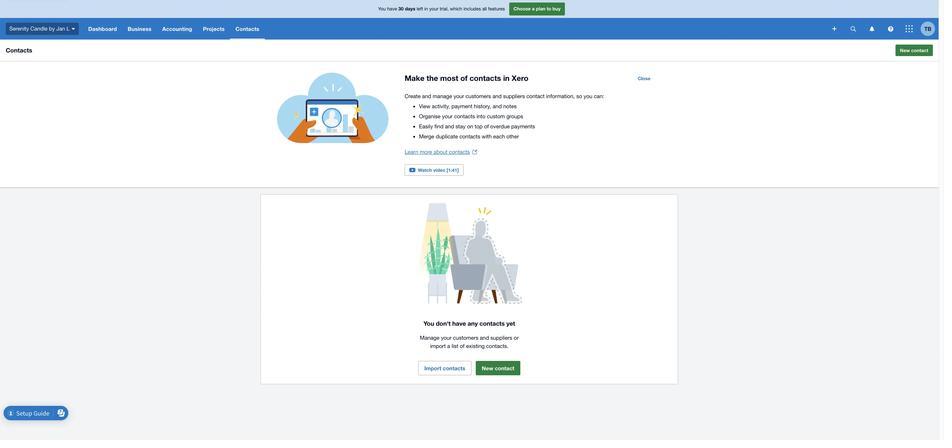 Task type: vqa. For each thing, say whether or not it's contained in the screenshot.
5,500.00
no



Task type: describe. For each thing, give the bounding box(es) containing it.
days
[[405, 6, 416, 12]]

view activity, payment history, and notes
[[419, 103, 517, 109]]

history,
[[474, 103, 491, 109]]

import
[[425, 365, 442, 371]]

overdue
[[491, 123, 510, 129]]

accounting
[[162, 26, 192, 32]]

contacts.
[[486, 343, 509, 349]]

create and manage your customers and suppliers contact information, so you can:
[[405, 93, 605, 99]]

don't
[[436, 320, 451, 327]]

learn more about contacts
[[405, 149, 470, 155]]

projects
[[203, 26, 225, 32]]

by
[[49, 25, 55, 32]]

1 horizontal spatial new contact button
[[896, 45, 933, 56]]

contacts down payment
[[454, 113, 475, 119]]

easily find and stay on top of overdue payments
[[419, 123, 535, 129]]

import
[[430, 343, 446, 349]]

left
[[417, 6, 423, 12]]

your inside you have 30 days left in your trial, which includes all features
[[430, 6, 439, 12]]

watch video [1:41]
[[418, 167, 459, 173]]

features
[[488, 6, 505, 12]]

or
[[514, 335, 519, 341]]

1 horizontal spatial svg image
[[851, 26, 856, 31]]

your down activity,
[[442, 113, 453, 119]]

more
[[420, 149, 432, 155]]

1 vertical spatial new contact button
[[476, 361, 521, 375]]

organise your contacts into custom groups
[[419, 113, 524, 119]]

import contacts button
[[418, 361, 472, 375]]

merge
[[419, 133, 435, 140]]

and inside manage your customers and suppliers or import a list of existing contacts.
[[480, 335, 489, 341]]

tb
[[925, 25, 932, 32]]

into
[[477, 113, 486, 119]]

[1:41]
[[447, 167, 459, 173]]

serenity candle by jan l button
[[0, 18, 83, 40]]

learn
[[405, 149, 419, 155]]

make
[[405, 74, 425, 83]]

on
[[467, 123, 473, 129]]

about
[[434, 149, 448, 155]]

you for you have 30 days left in your trial, which includes all features
[[378, 6, 386, 12]]

easily
[[419, 123, 433, 129]]

customers inside manage your customers and suppliers or import a list of existing contacts.
[[453, 335, 479, 341]]

you for you don't have any contacts yet
[[424, 320, 434, 327]]

business button
[[122, 18, 157, 40]]

watch video [1:41] button
[[405, 164, 464, 176]]

create
[[405, 93, 421, 99]]

learn more about contacts link
[[405, 147, 477, 157]]

choose
[[514, 6, 531, 12]]

activity,
[[432, 103, 450, 109]]

accounting button
[[157, 18, 198, 40]]

1 vertical spatial contact
[[527, 93, 545, 99]]

manage
[[420, 335, 440, 341]]

serenity
[[9, 25, 29, 32]]

0 vertical spatial suppliers
[[503, 93, 525, 99]]

payment
[[452, 103, 473, 109]]

to
[[547, 6, 552, 12]]

have inside you have 30 days left in your trial, which includes all features
[[387, 6, 397, 12]]

tb button
[[921, 18, 939, 40]]

0 horizontal spatial svg image
[[833, 27, 837, 31]]

any
[[468, 320, 478, 327]]

manage your customers and suppliers or import a list of existing contacts.
[[420, 335, 519, 349]]

payments
[[512, 123, 535, 129]]

can:
[[594, 93, 605, 99]]

0 horizontal spatial contacts
[[6, 46, 32, 54]]

1 vertical spatial of
[[484, 123, 489, 129]]

in for contacts
[[503, 74, 510, 83]]

groups
[[507, 113, 524, 119]]

your up payment
[[454, 93, 464, 99]]

contacts inside "button"
[[443, 365, 466, 371]]

watch
[[418, 167, 432, 173]]

dashboard
[[88, 26, 117, 32]]

candle
[[30, 25, 48, 32]]

information,
[[546, 93, 575, 99]]



Task type: locate. For each thing, give the bounding box(es) containing it.
in
[[425, 6, 428, 12], [503, 74, 510, 83]]

merge duplicate contacts with each other
[[419, 133, 519, 140]]

0 horizontal spatial new contact
[[482, 365, 515, 371]]

0 vertical spatial have
[[387, 6, 397, 12]]

of
[[461, 74, 468, 83], [484, 123, 489, 129], [460, 343, 465, 349]]

projects button
[[198, 18, 230, 40]]

contacts down serenity
[[6, 46, 32, 54]]

business
[[128, 26, 152, 32]]

other
[[507, 133, 519, 140]]

you have 30 days left in your trial, which includes all features
[[378, 6, 505, 12]]

a inside 'banner'
[[532, 6, 535, 12]]

each
[[494, 133, 505, 140]]

1 horizontal spatial contacts
[[236, 26, 259, 32]]

your left trial,
[[430, 6, 439, 12]]

0 horizontal spatial contact
[[495, 365, 515, 371]]

in right left
[[425, 6, 428, 12]]

svg image inside serenity candle by jan l popup button
[[71, 28, 75, 30]]

1 vertical spatial have
[[453, 320, 466, 327]]

30
[[399, 6, 404, 12]]

contacts right projects
[[236, 26, 259, 32]]

a left list
[[447, 343, 450, 349]]

xero
[[512, 74, 529, 83]]

new contact for the bottom new contact button
[[482, 365, 515, 371]]

you left don't
[[424, 320, 434, 327]]

view
[[419, 103, 431, 109]]

contacts down on
[[460, 133, 481, 140]]

new contact down contacts.
[[482, 365, 515, 371]]

notes
[[504, 103, 517, 109]]

close button
[[634, 73, 655, 84]]

contact down contacts.
[[495, 365, 515, 371]]

of right list
[[460, 343, 465, 349]]

import contacts
[[425, 365, 466, 371]]

0 vertical spatial new
[[901, 47, 911, 53]]

dashboard link
[[83, 18, 122, 40]]

1 vertical spatial suppliers
[[491, 335, 513, 341]]

you don't have any contacts yet
[[424, 320, 515, 327]]

a left 'plan'
[[532, 6, 535, 12]]

in for left
[[425, 6, 428, 12]]

1 vertical spatial you
[[424, 320, 434, 327]]

0 horizontal spatial in
[[425, 6, 428, 12]]

banner containing tb
[[0, 0, 939, 40]]

most
[[440, 74, 459, 83]]

contacts left yet
[[480, 320, 505, 327]]

have
[[387, 6, 397, 12], [453, 320, 466, 327]]

of right top
[[484, 123, 489, 129]]

svg image
[[870, 26, 875, 31], [888, 26, 894, 31], [833, 27, 837, 31]]

new contact
[[901, 47, 929, 53], [482, 365, 515, 371]]

1 horizontal spatial in
[[503, 74, 510, 83]]

the
[[427, 74, 438, 83]]

0 horizontal spatial new contact button
[[476, 361, 521, 375]]

contact
[[912, 47, 929, 53], [527, 93, 545, 99], [495, 365, 515, 371]]

have left 30
[[387, 6, 397, 12]]

jan
[[56, 25, 65, 32]]

and
[[422, 93, 431, 99], [493, 93, 502, 99], [493, 103, 502, 109], [445, 123, 454, 129], [480, 335, 489, 341]]

banner
[[0, 0, 939, 40]]

svg image
[[906, 25, 913, 32], [851, 26, 856, 31], [71, 28, 75, 30]]

2 vertical spatial of
[[460, 343, 465, 349]]

new contact for right new contact button
[[901, 47, 929, 53]]

yet
[[507, 320, 515, 327]]

new contact down tb
[[901, 47, 929, 53]]

0 horizontal spatial have
[[387, 6, 397, 12]]

you inside you have 30 days left in your trial, which includes all features
[[378, 6, 386, 12]]

contacts right import
[[443, 365, 466, 371]]

includes
[[464, 6, 481, 12]]

new for the bottom new contact button
[[482, 365, 494, 371]]

0 vertical spatial new contact
[[901, 47, 929, 53]]

manage
[[433, 93, 452, 99]]

suppliers up contacts.
[[491, 335, 513, 341]]

new contact button
[[896, 45, 933, 56], [476, 361, 521, 375]]

contacts inside contacts popup button
[[236, 26, 259, 32]]

plan
[[536, 6, 546, 12]]

contacts up create and manage your customers and suppliers contact information, so you can: on the top of the page
[[470, 74, 501, 83]]

contacts
[[236, 26, 259, 32], [6, 46, 32, 54]]

0 horizontal spatial svg image
[[71, 28, 75, 30]]

contact down xero
[[527, 93, 545, 99]]

0 horizontal spatial a
[[447, 343, 450, 349]]

contacts
[[470, 74, 501, 83], [454, 113, 475, 119], [460, 133, 481, 140], [449, 149, 470, 155], [480, 320, 505, 327], [443, 365, 466, 371]]

1 horizontal spatial new
[[901, 47, 911, 53]]

close
[[638, 76, 651, 81]]

suppliers up notes
[[503, 93, 525, 99]]

navigation containing dashboard
[[83, 18, 828, 40]]

with
[[482, 133, 492, 140]]

of right most
[[461, 74, 468, 83]]

custom
[[487, 113, 505, 119]]

1 vertical spatial customers
[[453, 335, 479, 341]]

you
[[378, 6, 386, 12], [424, 320, 434, 327]]

new for right new contact button
[[901, 47, 911, 53]]

0 vertical spatial you
[[378, 6, 386, 12]]

you
[[584, 93, 593, 99]]

0 vertical spatial contacts
[[236, 26, 259, 32]]

buy
[[553, 6, 561, 12]]

0 vertical spatial customers
[[466, 93, 491, 99]]

1 horizontal spatial svg image
[[870, 26, 875, 31]]

2 horizontal spatial svg image
[[888, 26, 894, 31]]

1 vertical spatial in
[[503, 74, 510, 83]]

customers
[[466, 93, 491, 99], [453, 335, 479, 341]]

a
[[532, 6, 535, 12], [447, 343, 450, 349]]

0 vertical spatial in
[[425, 6, 428, 12]]

suppliers
[[503, 93, 525, 99], [491, 335, 513, 341]]

navigation inside 'banner'
[[83, 18, 828, 40]]

navigation
[[83, 18, 828, 40]]

1 horizontal spatial a
[[532, 6, 535, 12]]

stay
[[456, 123, 466, 129]]

you left 30
[[378, 6, 386, 12]]

customers up history,
[[466, 93, 491, 99]]

serenity candle by jan l
[[9, 25, 70, 32]]

have left any
[[453, 320, 466, 327]]

your up import
[[441, 335, 452, 341]]

2 horizontal spatial svg image
[[906, 25, 913, 32]]

organise
[[419, 113, 441, 119]]

1 vertical spatial new contact
[[482, 365, 515, 371]]

2 horizontal spatial contact
[[912, 47, 929, 53]]

find
[[435, 123, 444, 129]]

l
[[67, 25, 70, 32]]

contact down tb
[[912, 47, 929, 53]]

contact for the bottom new contact button
[[495, 365, 515, 371]]

your
[[430, 6, 439, 12], [454, 93, 464, 99], [442, 113, 453, 119], [441, 335, 452, 341]]

your inside manage your customers and suppliers or import a list of existing contacts.
[[441, 335, 452, 341]]

which
[[450, 6, 463, 12]]

so
[[577, 93, 582, 99]]

0 horizontal spatial you
[[378, 6, 386, 12]]

in left xero
[[503, 74, 510, 83]]

1 vertical spatial a
[[447, 343, 450, 349]]

choose a plan to buy
[[514, 6, 561, 12]]

1 vertical spatial new
[[482, 365, 494, 371]]

of inside manage your customers and suppliers or import a list of existing contacts.
[[460, 343, 465, 349]]

1 horizontal spatial contact
[[527, 93, 545, 99]]

list
[[452, 343, 459, 349]]

top
[[475, 123, 483, 129]]

all
[[483, 6, 487, 12]]

0 vertical spatial of
[[461, 74, 468, 83]]

0 vertical spatial a
[[532, 6, 535, 12]]

existing
[[466, 343, 485, 349]]

in inside you have 30 days left in your trial, which includes all features
[[425, 6, 428, 12]]

you don't have any contacts yet image
[[270, 203, 670, 304]]

video
[[434, 167, 446, 173]]

0 vertical spatial new contact button
[[896, 45, 933, 56]]

1 vertical spatial contacts
[[6, 46, 32, 54]]

contacts button
[[230, 18, 265, 40]]

contact for right new contact button
[[912, 47, 929, 53]]

1 horizontal spatial you
[[424, 320, 434, 327]]

2 vertical spatial contact
[[495, 365, 515, 371]]

contacts down "merge duplicate contacts with each other"
[[449, 149, 470, 155]]

customers up existing at the bottom of the page
[[453, 335, 479, 341]]

0 horizontal spatial new
[[482, 365, 494, 371]]

trial,
[[440, 6, 449, 12]]

0 vertical spatial contact
[[912, 47, 929, 53]]

a inside manage your customers and suppliers or import a list of existing contacts.
[[447, 343, 450, 349]]

suppliers inside manage your customers and suppliers or import a list of existing contacts.
[[491, 335, 513, 341]]

1 horizontal spatial have
[[453, 320, 466, 327]]

duplicate
[[436, 133, 458, 140]]

new contact button down tb
[[896, 45, 933, 56]]

make the most of contacts in xero
[[405, 74, 529, 83]]

new contact button down contacts.
[[476, 361, 521, 375]]

1 horizontal spatial new contact
[[901, 47, 929, 53]]



